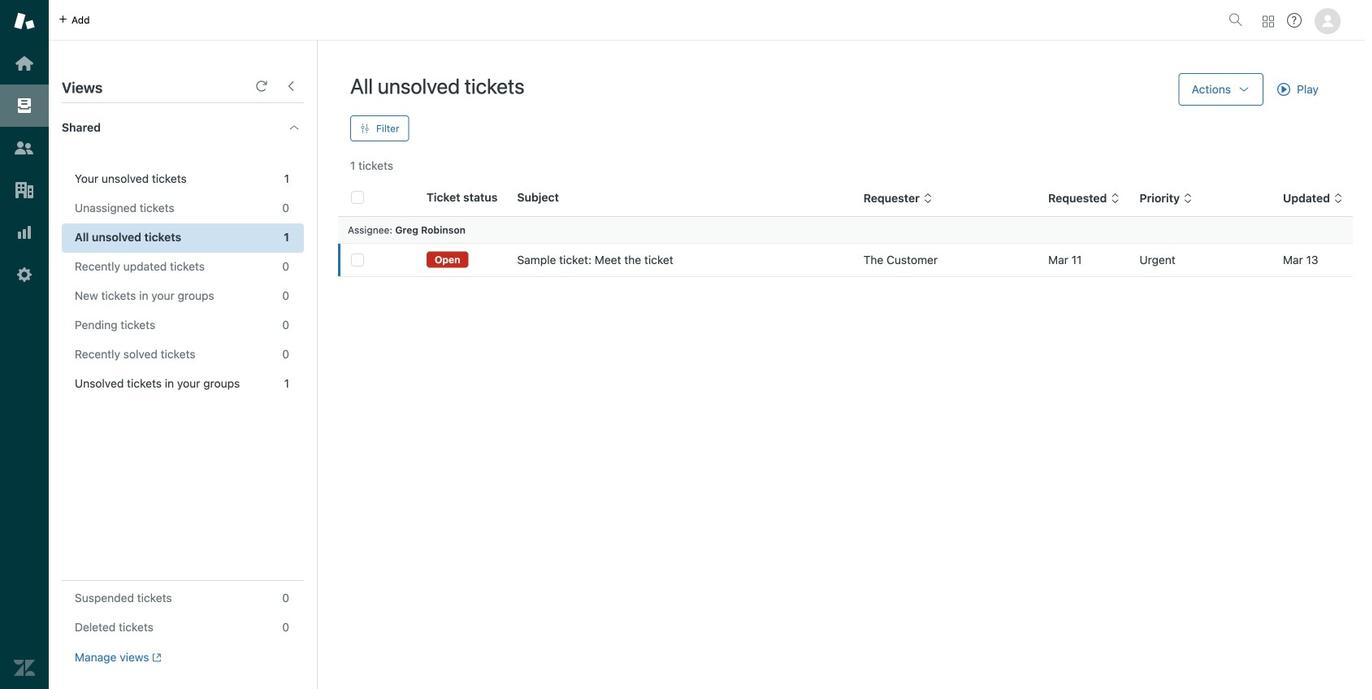 Task type: vqa. For each thing, say whether or not it's contained in the screenshot.
INDICATES LOCATION OF WHERE TO SELECT VIEWS. 'image'
no



Task type: locate. For each thing, give the bounding box(es) containing it.
hide panel views image
[[285, 80, 298, 93]]

views image
[[14, 95, 35, 116]]

heading
[[49, 103, 317, 152]]

get help image
[[1288, 13, 1302, 28]]

customers image
[[14, 137, 35, 159]]

zendesk products image
[[1263, 16, 1275, 27]]

zendesk image
[[14, 658, 35, 679]]

main element
[[0, 0, 49, 689]]

row
[[338, 243, 1353, 277]]

reporting image
[[14, 222, 35, 243]]



Task type: describe. For each thing, give the bounding box(es) containing it.
opens in a new tab image
[[149, 653, 162, 663]]

get started image
[[14, 53, 35, 74]]

organizations image
[[14, 180, 35, 201]]

zendesk support image
[[14, 11, 35, 32]]

refresh views pane image
[[255, 80, 268, 93]]

admin image
[[14, 264, 35, 285]]



